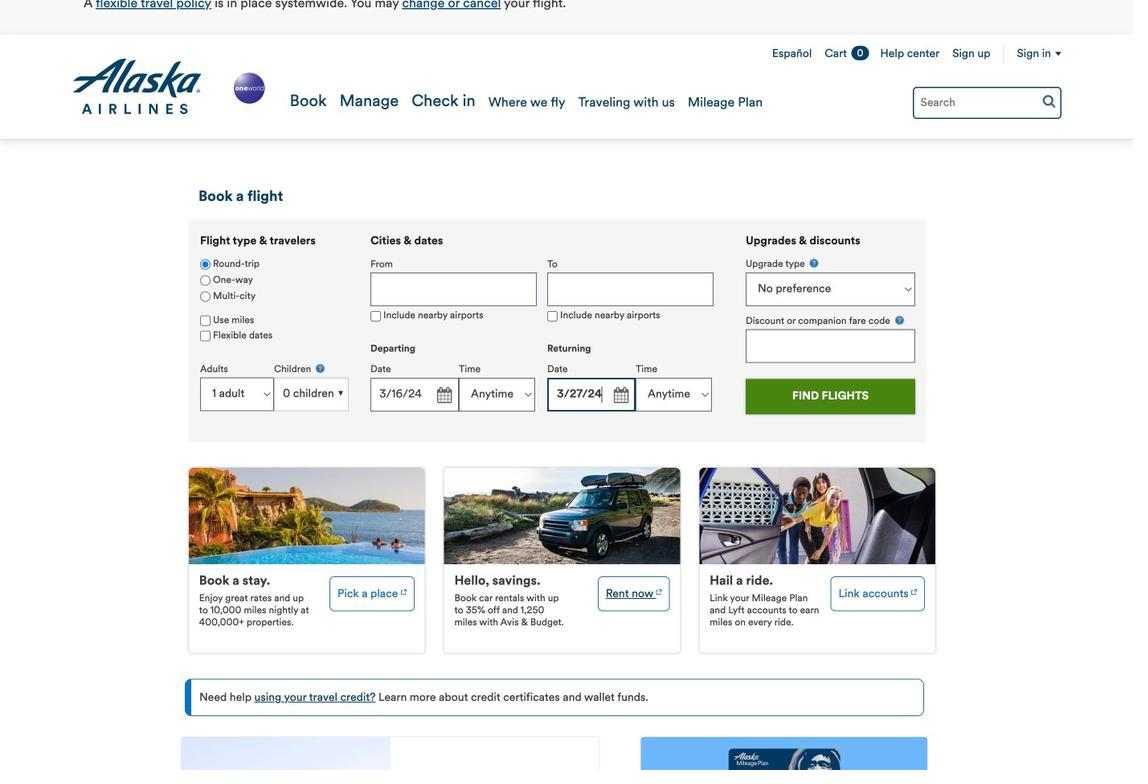 Task type: describe. For each thing, give the bounding box(es) containing it.
search button image
[[1043, 94, 1057, 108]]

0 horizontal spatial group
[[189, 219, 359, 433]]

photo of a hotel with a swimming pool and palm trees image
[[189, 468, 425, 565]]

2 horizontal spatial group
[[746, 257, 916, 363]]

1 open datepicker image from the left
[[433, 384, 455, 407]]

book a stay image
[[401, 584, 407, 597]]

header nav bar navigation
[[0, 35, 1134, 140]]

rent now image
[[657, 584, 662, 597]]

  radio
[[200, 292, 211, 302]]

book rides image
[[912, 584, 918, 597]]



Task type: locate. For each thing, give the bounding box(es) containing it.
1 vertical spatial   radio
[[200, 276, 211, 286]]

None checkbox
[[548, 311, 558, 321], [200, 331, 211, 341], [548, 311, 558, 321], [200, 331, 211, 341]]

2   radio from the top
[[200, 276, 211, 286]]

photo of an suv driving towards a mountain image
[[444, 468, 681, 565]]

oneworld logo image
[[231, 70, 268, 107]]

group
[[189, 219, 359, 433], [371, 236, 724, 426], [746, 257, 916, 363]]

None submit
[[746, 379, 916, 415]]

1 horizontal spatial group
[[371, 236, 724, 426]]

None text field
[[371, 378, 459, 412], [548, 378, 636, 412], [371, 378, 459, 412], [548, 378, 636, 412]]

1 horizontal spatial open datepicker image
[[609, 384, 632, 407]]

option group
[[200, 257, 349, 306]]

None checkbox
[[371, 311, 381, 321]]

alaska airlines logo image
[[72, 59, 203, 115]]

None text field
[[371, 273, 537, 306], [548, 273, 714, 306], [746, 329, 916, 363], [371, 273, 537, 306], [548, 273, 714, 306], [746, 329, 916, 363]]

0 horizontal spatial open datepicker image
[[433, 384, 455, 407]]

open datepicker image
[[433, 384, 455, 407], [609, 384, 632, 407]]

none checkbox inside group
[[371, 311, 381, 321]]

0 vertical spatial   radio
[[200, 259, 211, 270]]

Search text field
[[913, 87, 1062, 119]]

  radio
[[200, 259, 211, 270], [200, 276, 211, 286]]

some kids opening a door image
[[700, 468, 936, 565]]

1   radio from the top
[[200, 259, 211, 270]]

2 open datepicker image from the left
[[609, 384, 632, 407]]

  checkbox
[[200, 316, 211, 326]]



Task type: vqa. For each thing, say whether or not it's contained in the screenshot.
2nd  OPTION from the top
yes



